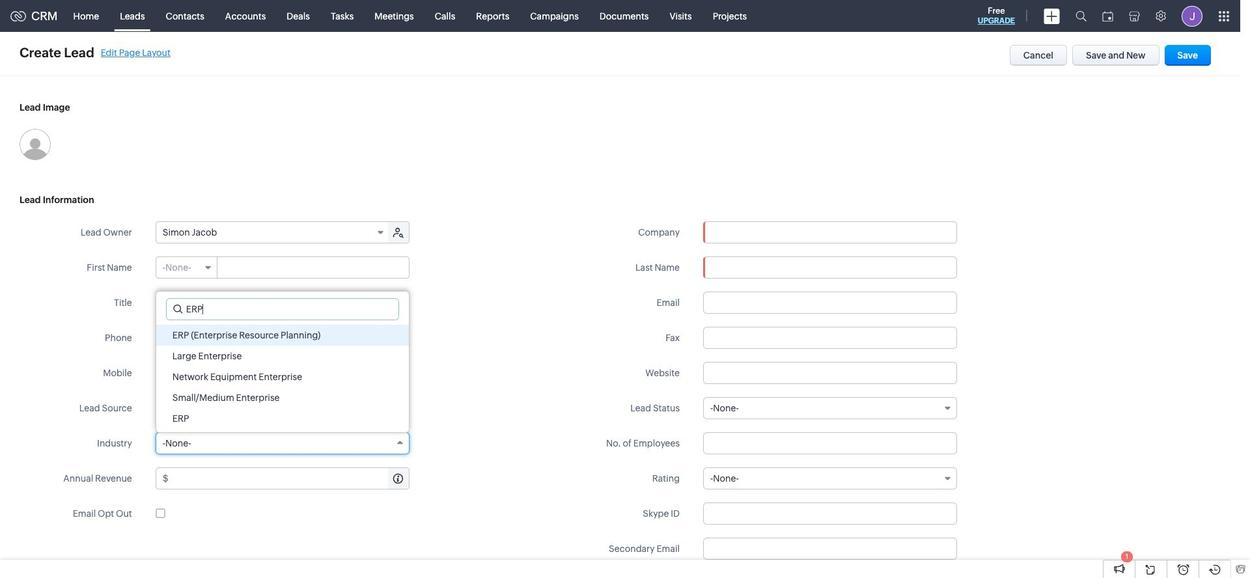 Task type: describe. For each thing, give the bounding box(es) containing it.
3 option from the top
[[156, 367, 409, 388]]

5 option from the top
[[156, 408, 409, 429]]

image image
[[20, 129, 51, 160]]

create menu element
[[1037, 0, 1068, 32]]

search element
[[1068, 0, 1095, 32]]

create menu image
[[1044, 8, 1061, 24]]

search image
[[1076, 10, 1087, 21]]

4 option from the top
[[156, 388, 409, 408]]

2 option from the top
[[156, 346, 409, 367]]



Task type: locate. For each thing, give the bounding box(es) containing it.
None field
[[156, 222, 389, 243], [704, 222, 957, 243], [156, 257, 217, 278], [704, 397, 958, 420], [156, 433, 410, 455], [704, 468, 958, 490], [156, 222, 389, 243], [704, 222, 957, 243], [156, 257, 217, 278], [704, 397, 958, 420], [156, 433, 410, 455], [704, 468, 958, 490]]

profile image
[[1182, 6, 1203, 26]]

logo image
[[10, 11, 26, 21]]

1 option from the top
[[156, 325, 409, 346]]

calendar image
[[1103, 11, 1114, 21]]

None text field
[[704, 257, 958, 279], [156, 292, 410, 314], [704, 292, 958, 314], [167, 299, 399, 320], [704, 433, 958, 455], [704, 538, 958, 560], [704, 257, 958, 279], [156, 292, 410, 314], [704, 292, 958, 314], [167, 299, 399, 320], [704, 433, 958, 455], [704, 538, 958, 560]]

None text field
[[704, 222, 957, 243], [218, 257, 409, 278], [156, 327, 410, 349], [704, 327, 958, 349], [156, 362, 410, 384], [704, 362, 958, 384], [170, 468, 409, 489], [704, 503, 958, 525], [704, 222, 957, 243], [218, 257, 409, 278], [156, 327, 410, 349], [704, 327, 958, 349], [156, 362, 410, 384], [704, 362, 958, 384], [170, 468, 409, 489], [704, 503, 958, 525]]

option
[[156, 325, 409, 346], [156, 346, 409, 367], [156, 367, 409, 388], [156, 388, 409, 408], [156, 408, 409, 429]]

profile element
[[1175, 0, 1211, 32]]

list box
[[156, 322, 409, 433]]



Task type: vqa. For each thing, say whether or not it's contained in the screenshot.
Other Modules 'Field'
no



